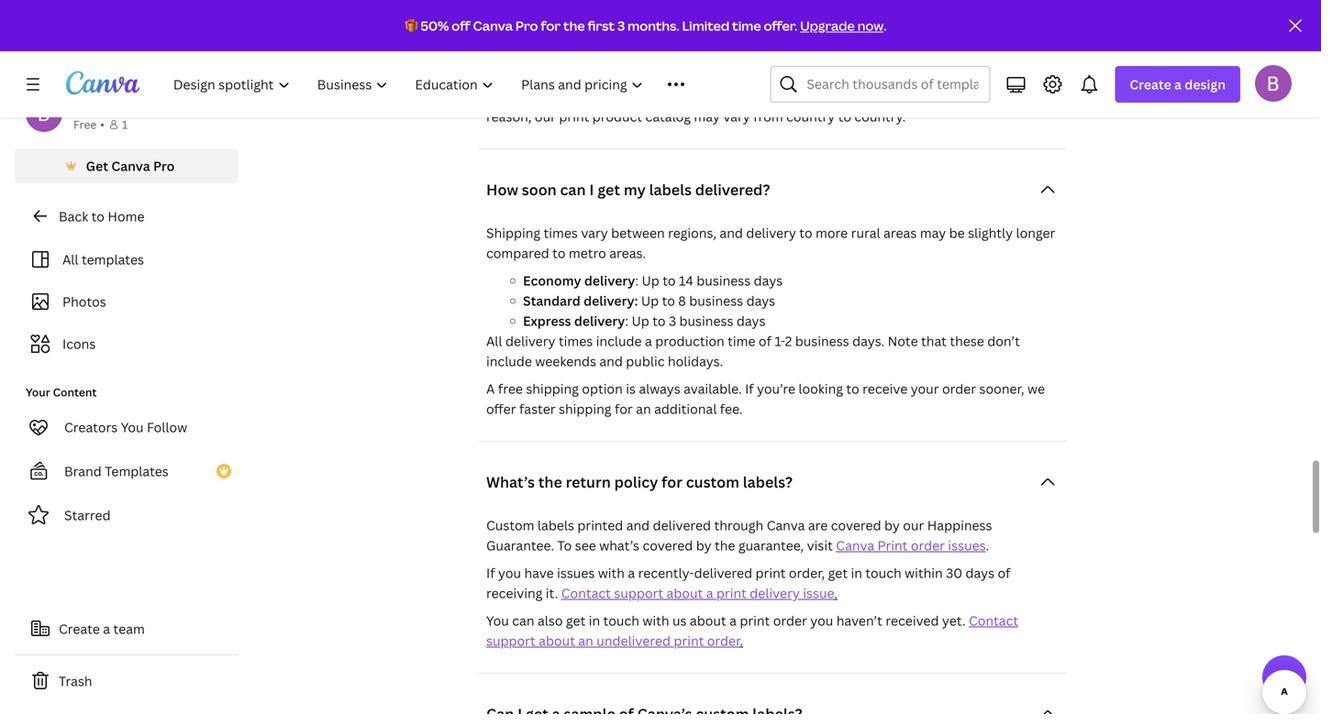 Task type: describe. For each thing, give the bounding box(es) containing it.
upgrade
[[800, 17, 855, 34]]

14
[[679, 272, 693, 290]]

partner
[[550, 88, 597, 105]]

50%
[[421, 17, 449, 34]]

first
[[588, 17, 615, 34]]

what's the return policy for custom labels?
[[486, 473, 793, 492]]

contact support about a print delivery issue link
[[561, 585, 834, 602]]

within
[[905, 565, 943, 582]]

0 horizontal spatial can
[[512, 612, 534, 630]]

1 horizontal spatial label
[[604, 60, 634, 78]]

the inside dropdown button
[[538, 473, 562, 492]]

print up you can also get in touch with us about a print order you haven't received yet.
[[716, 585, 747, 602]]

in inside dropdown button
[[780, 16, 793, 35]]

contact support about a print delivery issue .
[[561, 585, 838, 602]]

receiving
[[486, 585, 543, 602]]

1 vertical spatial by
[[696, 537, 711, 555]]

free
[[498, 380, 523, 398]]

starred link
[[15, 497, 239, 534]]

a up you can also get in touch with us about a print order you haven't received yet.
[[706, 585, 713, 602]]

0 vertical spatial pro
[[515, 17, 538, 34]]

looking
[[799, 380, 843, 398]]

to left 14
[[663, 272, 676, 290]]

2 vertical spatial you
[[810, 612, 833, 630]]

is
[[626, 380, 636, 398]]

order inside a free shipping option is always available. if you're looking to receive your order sooner, we offer faster shipping for an additional fee.
[[942, 380, 976, 398]]

public
[[626, 353, 665, 370]]

it.
[[546, 585, 558, 602]]

support for contact support about a print delivery issue .
[[614, 585, 663, 602]]

1-
[[775, 333, 785, 350]]

home
[[108, 208, 144, 225]]

what
[[844, 60, 876, 78]]

canva inside custom labels printed and delivered through canva are covered by our happiness guarantee. to see what's covered by the guarantee, visit
[[767, 517, 805, 534]]

that
[[921, 333, 947, 350]]

to up the country.
[[865, 88, 878, 105]]

don't
[[987, 333, 1020, 350]]

1 vertical spatial available
[[711, 60, 766, 78]]

0 horizontal spatial get
[[566, 612, 586, 630]]

happiness
[[927, 517, 992, 534]]

your
[[911, 380, 939, 398]]

1 vertical spatial touch
[[603, 612, 639, 630]]

see
[[575, 537, 596, 555]]

print inside we aim to partner with professional printers located as close to you as possible. for this reason, our print product catalog may vary from country to country.
[[559, 108, 589, 125]]

to left 8
[[662, 292, 675, 310]]

rural
[[851, 224, 880, 242]]

custom labels printed and delivered through canva are covered by our happiness guarantee. to see what's covered by the guarantee, visit
[[486, 517, 992, 555]]

1 vertical spatial include
[[486, 353, 532, 370]]

regions,
[[668, 224, 716, 242]]

brand templates link
[[15, 453, 239, 490]]

get inside if you have issues with a recently-delivered print order, get in touch within 30 days of receiving it.
[[828, 565, 848, 582]]

0 vertical spatial visit
[[815, 60, 841, 78]]

creators
[[64, 419, 118, 436]]

standard
[[523, 292, 580, 310]]

of inside if you have issues with a recently-delivered print order, get in touch within 30 days of receiving it.
[[998, 565, 1011, 582]]

guarantee,
[[738, 537, 804, 555]]

have
[[524, 565, 554, 582]]

with for policy
[[598, 565, 625, 582]]

1 vertical spatial :
[[625, 312, 628, 330]]

if you have issues with a recently-delivered print order, get in touch within 30 days of receiving it.
[[486, 565, 1011, 602]]

us
[[672, 612, 687, 630]]

a inside if you have issues with a recently-delivered print order, get in touch within 30 days of receiving it.
[[628, 565, 635, 582]]

delivery down delivery:
[[574, 312, 625, 330]]

vary inside we aim to partner with professional printers located as close to you as possible. for this reason, our print product catalog may vary from country to country.
[[723, 108, 750, 125]]

business right 8
[[689, 292, 743, 310]]

canva inside button
[[111, 157, 150, 175]]

1 vertical spatial shipping
[[559, 401, 611, 418]]

canva print order issues .
[[836, 537, 989, 555]]

touch inside if you have issues with a recently-delivered print order, get in touch within 30 days of receiving it.
[[865, 565, 902, 582]]

pro inside get canva pro button
[[153, 157, 175, 175]]

0 vertical spatial shipping
[[526, 380, 579, 398]]

labels inside custom labels printed and delivered through canva are covered by our happiness guarantee. to see what's covered by the guarantee, visit
[[538, 517, 574, 534]]

option
[[582, 380, 623, 398]]

a down if you have issues with a recently-delivered print order, get in touch within 30 days of receiving it.
[[729, 612, 737, 630]]

you can also get in touch with us about a print order you haven't received yet.
[[486, 612, 969, 630]]

create a design
[[1130, 76, 1226, 93]]

sooner,
[[979, 380, 1024, 398]]

labels inside dropdown button
[[649, 180, 692, 200]]

faster
[[519, 401, 556, 418]]

issues for .
[[948, 537, 986, 555]]

to left the you,
[[769, 60, 782, 78]]

vary inside shipping times vary between regions, and delivery to more rural areas may be slightly longer compared to metro areas.
[[581, 224, 608, 242]]

canva left the print at bottom
[[836, 537, 874, 555]]

visit inside custom labels printed and delivered through canva are covered by our happiness guarantee. to see what's covered by the guarantee, visit
[[807, 537, 833, 555]]

business up production
[[679, 312, 733, 330]]

is
[[486, 16, 498, 35]]

country
[[786, 108, 835, 125]]

contact support about an undelivered print order link
[[486, 612, 1018, 650]]

1 horizontal spatial covered
[[831, 517, 881, 534]]

2
[[785, 333, 792, 350]]

icons
[[62, 335, 96, 353]]

get canva pro button
[[15, 149, 239, 183]]

areas.
[[609, 245, 646, 262]]

metro
[[569, 245, 606, 262]]

recently-
[[638, 565, 694, 582]]

0 horizontal spatial for
[[541, 17, 561, 34]]

our inside custom labels printed and delivered through canva are covered by our happiness guarantee. to see what's covered by the guarantee, visit
[[903, 517, 924, 534]]

order,
[[789, 565, 825, 582]]

located
[[762, 88, 809, 105]]

follow
[[147, 419, 187, 436]]

time inside economy delivery : up to 14 business days standard delivery: up to 8 business days express delivery : up to 3 business days all delivery times include a production time of 1-2 business days. note that these don't include weekends and public holidays.
[[728, 333, 755, 350]]

business right '2'
[[795, 333, 849, 350]]

0 vertical spatial time
[[732, 17, 761, 34]]

can inside dropdown button
[[560, 180, 586, 200]]

free
[[73, 117, 97, 132]]

receive
[[862, 380, 908, 398]]

if
[[543, 60, 551, 78]]

days inside if you have issues with a recently-delivered print order, get in touch within 30 days of receiving it.
[[966, 565, 995, 582]]

•
[[100, 117, 105, 132]]

to check if printed label stickers are available to you, visit what we print.
[[486, 60, 935, 78]]

what's
[[486, 473, 535, 492]]

be
[[949, 224, 965, 242]]

an inside a free shipping option is always available. if you're looking to receive your order sooner, we offer faster shipping for an additional fee.
[[636, 401, 651, 418]]

to up economy
[[552, 245, 566, 262]]

1 as from the left
[[812, 88, 826, 105]]

this
[[1005, 88, 1028, 105]]

0 vertical spatial up
[[642, 272, 659, 290]]

1 horizontal spatial custom
[[686, 473, 739, 492]]

for
[[982, 88, 1002, 105]]

30
[[946, 565, 962, 582]]

what's the return policy for custom labels? button
[[479, 464, 1066, 501]]

from
[[753, 108, 783, 125]]

holidays.
[[668, 353, 723, 370]]

to left more
[[799, 224, 812, 242]]

may inside shipping times vary between regions, and delivery to more rural areas may be slightly longer compared to metro areas.
[[920, 224, 946, 242]]

0 horizontal spatial are
[[688, 60, 707, 78]]

compared
[[486, 245, 549, 262]]

delivery:
[[584, 292, 638, 310]]

and inside economy delivery : up to 14 business days standard delivery: up to 8 business days express delivery : up to 3 business days all delivery times include a production time of 1-2 business days. note that these don't include weekends and public holidays.
[[599, 353, 623, 370]]

create a team button
[[15, 611, 239, 648]]

trash link
[[15, 663, 239, 700]]

your content
[[26, 385, 97, 400]]

create a design button
[[1115, 66, 1240, 103]]

with for printing
[[600, 88, 627, 105]]

0 horizontal spatial covered
[[643, 537, 693, 555]]

. down you can also get in touch with us about a print order you haven't received yet.
[[740, 633, 743, 650]]

print inside the contact support about an undelivered print order
[[674, 633, 704, 650]]

contact for contact support about an undelivered print order
[[969, 612, 1018, 630]]

months.
[[628, 17, 679, 34]]

your
[[26, 385, 50, 400]]

. up haven't
[[834, 585, 838, 602]]

product
[[592, 108, 642, 125]]

3 inside economy delivery : up to 14 business days standard delivery: up to 8 business days express delivery : up to 3 business days all delivery times include a production time of 1-2 business days. note that these don't include weekends and public holidays.
[[669, 312, 676, 330]]

a inside economy delivery : up to 14 business days standard delivery: up to 8 business days express delivery : up to 3 business days all delivery times include a production time of 1-2 business days. note that these don't include weekends and public holidays.
[[645, 333, 652, 350]]

delivery down order,
[[750, 585, 800, 602]]

about for print
[[666, 585, 703, 602]]

business right 14
[[697, 272, 751, 290]]

and inside custom labels printed and delivered through canva are covered by our happiness guarantee. to see what's covered by the guarantee, visit
[[626, 517, 650, 534]]

get inside dropdown button
[[597, 180, 620, 200]]

i
[[589, 180, 594, 200]]

create for create a team
[[59, 621, 100, 638]]

print down if you have issues with a recently-delivered print order, get in touch within 30 days of receiving it.
[[740, 612, 770, 630]]

our inside we aim to partner with professional printers located as close to you as possible. for this reason, our print product catalog may vary from country to country.
[[535, 108, 556, 125]]

. up what we print. link
[[884, 17, 887, 34]]

to up production
[[652, 312, 666, 330]]

creators you follow
[[64, 419, 187, 436]]

we aim to partner with professional printers located as close to you as possible. for this reason, our print product catalog may vary from country to country.
[[486, 88, 1028, 125]]

1 horizontal spatial the
[[563, 17, 585, 34]]

you inside we aim to partner with professional printers located as close to you as possible. for this reason, our print product catalog may vary from country to country.
[[881, 88, 904, 105]]

what we print. link
[[844, 60, 935, 78]]

1 vertical spatial up
[[641, 292, 659, 310]]

canva right off
[[473, 17, 513, 34]]

we inside we aim to partner with professional printers located as close to you as possible. for this reason, our print product catalog may vary from country to country.
[[486, 88, 505, 105]]

what's
[[599, 537, 639, 555]]

1 horizontal spatial my
[[797, 16, 819, 35]]

you inside if you have issues with a recently-delivered print order, get in touch within 30 days of receiving it.
[[498, 565, 521, 582]]

note
[[888, 333, 918, 350]]

issues for with
[[557, 565, 595, 582]]

photos
[[62, 293, 106, 311]]

soon
[[522, 180, 557, 200]]



Task type: locate. For each thing, give the bounding box(es) containing it.
canva right get
[[111, 157, 150, 175]]

you down issue
[[810, 612, 833, 630]]

None search field
[[770, 66, 990, 103]]

0 horizontal spatial and
[[599, 353, 623, 370]]

support
[[614, 585, 663, 602], [486, 633, 536, 650]]

0 vertical spatial may
[[694, 108, 720, 125]]

of inside economy delivery : up to 14 business days standard delivery: up to 8 business days express delivery : up to 3 business days all delivery times include a production time of 1-2 business days. note that these don't include weekends and public holidays.
[[759, 333, 771, 350]]

1 vertical spatial an
[[578, 633, 593, 650]]

about right us
[[690, 612, 726, 630]]

. down happiness on the bottom right
[[986, 537, 989, 555]]

of left 1-
[[759, 333, 771, 350]]

the down through
[[715, 537, 735, 555]]

back
[[59, 208, 88, 225]]

0 vertical spatial by
[[884, 517, 900, 534]]

print
[[559, 108, 589, 125], [755, 565, 786, 582], [716, 585, 747, 602], [740, 612, 770, 630], [674, 633, 704, 650]]

economy delivery : up to 14 business days standard delivery: up to 8 business days express delivery : up to 3 business days all delivery times include a production time of 1-2 business days. note that these don't include weekends and public holidays.
[[486, 272, 1020, 370]]

can left i
[[560, 180, 586, 200]]

0 vertical spatial you
[[881, 88, 904, 105]]

a left team
[[103, 621, 110, 638]]

order up within
[[911, 537, 945, 555]]

1 horizontal spatial you
[[810, 612, 833, 630]]

about for undelivered
[[539, 633, 575, 650]]

0 vertical spatial custom
[[502, 16, 555, 35]]

issues
[[948, 537, 986, 555], [557, 565, 595, 582]]

1 vertical spatial the
[[538, 473, 562, 492]]

create a team
[[59, 621, 145, 638]]

the inside custom labels printed and delivered through canva are covered by our happiness guarantee. to see what's covered by the guarantee, visit
[[715, 537, 735, 555]]

all templates link
[[26, 242, 228, 277]]

up left 14
[[642, 272, 659, 290]]

a
[[1174, 76, 1182, 93], [645, 333, 652, 350], [628, 565, 635, 582], [706, 585, 713, 602], [729, 612, 737, 630], [103, 621, 110, 638]]

get
[[86, 157, 108, 175]]

touch down the print at bottom
[[865, 565, 902, 582]]

0 vertical spatial available
[[712, 16, 776, 35]]

visit up order,
[[807, 537, 833, 555]]

vary down printers at the top right of page
[[723, 108, 750, 125]]

to down close
[[838, 108, 851, 125]]

for inside dropdown button
[[662, 473, 683, 492]]

labels
[[649, 180, 692, 200], [538, 517, 574, 534]]

visit right the you,
[[815, 60, 841, 78]]

professional
[[630, 88, 707, 105]]

are up order,
[[808, 517, 828, 534]]

shipping down option
[[559, 401, 611, 418]]

available
[[712, 16, 776, 35], [711, 60, 766, 78]]

0 horizontal spatial of
[[759, 333, 771, 350]]

0 horizontal spatial label
[[559, 16, 594, 35]]

1 vertical spatial get
[[828, 565, 848, 582]]

0 horizontal spatial to
[[486, 60, 501, 78]]

1 vertical spatial custom
[[686, 473, 739, 492]]

country?
[[822, 16, 886, 35]]

1 horizontal spatial as
[[907, 88, 920, 105]]

in inside if you have issues with a recently-delivered print order, get in touch within 30 days of receiving it.
[[851, 565, 862, 582]]

1 vertical spatial you
[[498, 565, 521, 582]]

for right policy
[[662, 473, 683, 492]]

create left the design
[[1130, 76, 1171, 93]]

0 vertical spatial vary
[[723, 108, 750, 125]]

the
[[563, 17, 585, 34], [538, 473, 562, 492], [715, 537, 735, 555]]

include up free
[[486, 353, 532, 370]]

to right aim
[[534, 88, 547, 105]]

guarantee.
[[486, 537, 554, 555]]

1 horizontal spatial include
[[596, 333, 642, 350]]

brand
[[64, 463, 102, 480]]

0 horizontal spatial 3
[[617, 17, 625, 34]]

printed up see
[[577, 517, 623, 534]]

delivered inside if you have issues with a recently-delivered print order, get in touch within 30 days of receiving it.
[[694, 565, 752, 582]]

0 horizontal spatial contact
[[561, 585, 611, 602]]

1 horizontal spatial 3
[[669, 312, 676, 330]]

0 horizontal spatial custom
[[502, 16, 555, 35]]

0 horizontal spatial an
[[578, 633, 593, 650]]

: down areas.
[[635, 272, 639, 290]]

about down recently- on the bottom of page
[[666, 585, 703, 602]]

0 horizontal spatial you
[[121, 419, 144, 436]]

0 vertical spatial support
[[614, 585, 663, 602]]

by up the contact support about a print delivery issue .
[[696, 537, 711, 555]]

issue
[[803, 585, 834, 602]]

0 vertical spatial to
[[486, 60, 501, 78]]

days
[[754, 272, 783, 290], [746, 292, 775, 310], [737, 312, 766, 330], [966, 565, 995, 582]]

in left upgrade
[[780, 16, 793, 35]]

custom
[[486, 517, 534, 534]]

1 vertical spatial of
[[998, 565, 1011, 582]]

1 horizontal spatial and
[[626, 517, 650, 534]]

2 vertical spatial for
[[662, 473, 683, 492]]

may
[[694, 108, 720, 125], [920, 224, 946, 242]]

how soon can i get my labels delivered? button
[[479, 172, 1066, 208]]

in
[[780, 16, 793, 35], [851, 565, 862, 582], [589, 612, 600, 630]]

times up metro
[[544, 224, 578, 242]]

print down us
[[674, 633, 704, 650]]

shipping up the faster
[[526, 380, 579, 398]]

🎁 50% off canva pro for the first 3 months. limited time offer. upgrade now .
[[405, 17, 887, 34]]

Search search field
[[807, 67, 978, 102]]

0 vertical spatial with
[[600, 88, 627, 105]]

custom
[[502, 16, 555, 35], [686, 473, 739, 492]]

a inside button
[[103, 621, 110, 638]]

times inside shipping times vary between regions, and delivery to more rural areas may be slightly longer compared to metro areas.
[[544, 224, 578, 242]]

print.
[[901, 60, 935, 78]]

0 vertical spatial get
[[597, 180, 620, 200]]

0 horizontal spatial touch
[[603, 612, 639, 630]]

covered up the print at bottom
[[831, 517, 881, 534]]

custom right is
[[502, 16, 555, 35]]

possible.
[[924, 88, 979, 105]]

if inside a free shipping option is always available. if you're looking to receive your order sooner, we offer faster shipping for an additional fee.
[[745, 380, 754, 398]]

1 vertical spatial support
[[486, 633, 536, 650]]

1 vertical spatial label
[[604, 60, 634, 78]]

1 horizontal spatial contact
[[969, 612, 1018, 630]]

2 as from the left
[[907, 88, 920, 105]]

areas
[[883, 224, 917, 242]]

1 vertical spatial about
[[690, 612, 726, 630]]

1 horizontal spatial to
[[557, 537, 572, 555]]

support inside the contact support about an undelivered print order
[[486, 633, 536, 650]]

the left the first at the top of page
[[563, 17, 585, 34]]

issues down happiness on the bottom right
[[948, 537, 986, 555]]

slightly
[[968, 224, 1013, 242]]

print down partner
[[559, 108, 589, 125]]

for up if
[[541, 17, 561, 34]]

1 vertical spatial to
[[557, 537, 572, 555]]

a left the design
[[1174, 76, 1182, 93]]

0 vertical spatial printed
[[555, 60, 600, 78]]

0 horizontal spatial create
[[59, 621, 100, 638]]

in up undelivered
[[589, 612, 600, 630]]

0 vertical spatial the
[[563, 17, 585, 34]]

1 horizontal spatial labels
[[649, 180, 692, 200]]

1 vertical spatial in
[[851, 565, 862, 582]]

1 horizontal spatial :
[[635, 272, 639, 290]]

0 vertical spatial :
[[635, 272, 639, 290]]

2 vertical spatial with
[[643, 612, 669, 630]]

you up the country.
[[881, 88, 904, 105]]

2 vertical spatial the
[[715, 537, 735, 555]]

issues inside if you have issues with a recently-delivered print order, get in touch within 30 days of receiving it.
[[557, 565, 595, 582]]

stickers
[[637, 60, 685, 78]]

1 vertical spatial can
[[512, 612, 534, 630]]

0 horizontal spatial support
[[486, 633, 536, 650]]

1 vertical spatial covered
[[643, 537, 693, 555]]

2 horizontal spatial and
[[720, 224, 743, 242]]

if inside if you have issues with a recently-delivered print order, get in touch within 30 days of receiving it.
[[486, 565, 495, 582]]

you down receiving at the left bottom of the page
[[486, 612, 509, 630]]

1 vertical spatial create
[[59, 621, 100, 638]]

to right back
[[91, 208, 105, 225]]

1 vertical spatial times
[[559, 333, 593, 350]]

delivered inside custom labels printed and delivered through canva are covered by our happiness guarantee. to see what's covered by the guarantee, visit
[[653, 517, 711, 534]]

delivery
[[746, 224, 796, 242], [584, 272, 635, 290], [574, 312, 625, 330], [505, 333, 555, 350], [750, 585, 800, 602]]

2 horizontal spatial in
[[851, 565, 862, 582]]

0 vertical spatial we
[[879, 60, 898, 78]]

are right 'stickers'
[[688, 60, 707, 78]]

get up issue
[[828, 565, 848, 582]]

longer
[[1016, 224, 1055, 242]]

are
[[688, 60, 707, 78], [808, 517, 828, 534]]

our down partner
[[535, 108, 556, 125]]

create inside dropdown button
[[1130, 76, 1171, 93]]

these
[[950, 333, 984, 350]]

print down guarantee,
[[755, 565, 786, 582]]

1 horizontal spatial issues
[[948, 537, 986, 555]]

days.
[[852, 333, 885, 350]]

with inside if you have issues with a recently-delivered print order, get in touch within 30 days of receiving it.
[[598, 565, 625, 582]]

back to home
[[59, 208, 144, 225]]

to right looking
[[846, 380, 859, 398]]

0 vertical spatial of
[[759, 333, 771, 350]]

the left "return"
[[538, 473, 562, 492]]

we left aim
[[486, 88, 505, 105]]

2 vertical spatial up
[[632, 312, 649, 330]]

we right what
[[879, 60, 898, 78]]

print inside if you have issues with a recently-delivered print order, get in touch within 30 days of receiving it.
[[755, 565, 786, 582]]

support for contact support about an undelivered print order
[[486, 633, 536, 650]]

0 horizontal spatial pro
[[153, 157, 175, 175]]

are inside custom labels printed and delivered through canva are covered by our happiness guarantee. to see what's covered by the guarantee, visit
[[808, 517, 828, 534]]

time
[[732, 17, 761, 34], [728, 333, 755, 350]]

all inside all templates link
[[62, 251, 78, 268]]

1 horizontal spatial you
[[486, 612, 509, 630]]

delivery down how soon can i get my labels delivered? dropdown button in the top of the page
[[746, 224, 796, 242]]

2 vertical spatial get
[[566, 612, 586, 630]]

also
[[538, 612, 563, 630]]

trash
[[59, 673, 92, 690]]

to left the check
[[486, 60, 501, 78]]

0 horizontal spatial may
[[694, 108, 720, 125]]

with inside we aim to partner with professional printers located as close to you as possible. for this reason, our print product catalog may vary from country to country.
[[600, 88, 627, 105]]

get right also
[[566, 612, 586, 630]]

0 vertical spatial you
[[121, 419, 144, 436]]

0 vertical spatial issues
[[948, 537, 986, 555]]

0 vertical spatial covered
[[831, 517, 881, 534]]

delivery up delivery:
[[584, 272, 635, 290]]

0 vertical spatial 3
[[617, 17, 625, 34]]

create
[[1130, 76, 1171, 93], [59, 621, 100, 638]]

print
[[878, 537, 908, 555]]

create for create a design
[[1130, 76, 1171, 93]]

icons link
[[26, 327, 228, 361]]

up left 8
[[641, 292, 659, 310]]

with left us
[[643, 612, 669, 630]]

you left follow
[[121, 419, 144, 436]]

0 vertical spatial about
[[666, 585, 703, 602]]

.
[[884, 17, 887, 34], [986, 537, 989, 555], [834, 585, 838, 602], [740, 633, 743, 650]]

contact for contact support about a print delivery issue .
[[561, 585, 611, 602]]

you
[[121, 419, 144, 436], [486, 612, 509, 630]]

3 up production
[[669, 312, 676, 330]]

close
[[829, 88, 861, 105]]

include up public
[[596, 333, 642, 350]]

of
[[759, 333, 771, 350], [998, 565, 1011, 582]]

if left you're
[[745, 380, 754, 398]]

and up what's at left
[[626, 517, 650, 534]]

0 vertical spatial touch
[[865, 565, 902, 582]]

catalog
[[645, 108, 691, 125]]

custom up through
[[686, 473, 739, 492]]

2 horizontal spatial for
[[662, 473, 683, 492]]

: down delivery:
[[625, 312, 628, 330]]

aim
[[509, 88, 531, 105]]

vary
[[723, 108, 750, 125], [581, 224, 608, 242]]

include
[[596, 333, 642, 350], [486, 353, 532, 370]]

of right 30
[[998, 565, 1011, 582]]

pro right is
[[515, 17, 538, 34]]

create left team
[[59, 621, 100, 638]]

delivered up the contact support about a print delivery issue .
[[694, 565, 752, 582]]

up down delivery:
[[632, 312, 649, 330]]

delivered
[[653, 517, 711, 534], [694, 565, 752, 582]]

for down is
[[615, 401, 633, 418]]

may inside we aim to partner with professional printers located as close to you as possible. for this reason, our print product catalog may vary from country to country.
[[694, 108, 720, 125]]

time left offer.
[[732, 17, 761, 34]]

times up weekends
[[559, 333, 593, 350]]

team
[[113, 621, 145, 638]]

about
[[666, 585, 703, 602], [690, 612, 726, 630], [539, 633, 575, 650]]

label inside dropdown button
[[559, 16, 594, 35]]

printing
[[597, 16, 654, 35]]

label
[[559, 16, 594, 35], [604, 60, 634, 78]]

0 horizontal spatial issues
[[557, 565, 595, 582]]

offer
[[486, 401, 516, 418]]

0 vertical spatial labels
[[649, 180, 692, 200]]

shipping times vary between regions, and delivery to more rural areas may be slightly longer compared to metro areas.
[[486, 224, 1055, 262]]

issues down see
[[557, 565, 595, 582]]

available inside dropdown button
[[712, 16, 776, 35]]

a free shipping option is always available. if you're looking to receive your order sooner, we offer faster shipping for an additional fee.
[[486, 380, 1045, 418]]

delivery down express
[[505, 333, 555, 350]]

my right i
[[624, 180, 646, 200]]

for inside a free shipping option is always available. if you're looking to receive your order sooner, we offer faster shipping for an additional fee.
[[615, 401, 633, 418]]

may left be
[[920, 224, 946, 242]]

get right i
[[597, 180, 620, 200]]

available up the to check if printed label stickers are available to you, visit what we print.
[[712, 16, 776, 35]]

in up haven't
[[851, 565, 862, 582]]

an inside the contact support about an undelivered print order
[[578, 633, 593, 650]]

1 horizontal spatial are
[[808, 517, 828, 534]]

haven't
[[836, 612, 882, 630]]

0 horizontal spatial in
[[589, 612, 600, 630]]

1 vertical spatial delivered
[[694, 565, 752, 582]]

content
[[53, 385, 97, 400]]

pro up back to home link
[[153, 157, 175, 175]]

is custom label printing service available in my country? button
[[479, 7, 1066, 44]]

1 vertical spatial if
[[486, 565, 495, 582]]

check
[[504, 60, 540, 78]]

about inside the contact support about an undelivered print order
[[539, 633, 575, 650]]

with
[[600, 88, 627, 105], [598, 565, 625, 582], [643, 612, 669, 630]]

you're
[[757, 380, 795, 398]]

if
[[745, 380, 754, 398], [486, 565, 495, 582]]

1 vertical spatial and
[[599, 353, 623, 370]]

0 horizontal spatial labels
[[538, 517, 574, 534]]

about down also
[[539, 633, 575, 650]]

all inside economy delivery : up to 14 business days standard delivery: up to 8 business days express delivery : up to 3 business days all delivery times include a production time of 1-2 business days. note that these don't include weekends and public holidays.
[[486, 333, 502, 350]]

all
[[62, 251, 78, 268], [486, 333, 502, 350]]

to inside a free shipping option is always available. if you're looking to receive your order sooner, we offer faster shipping for an additional fee.
[[846, 380, 859, 398]]

order down issue
[[773, 612, 807, 630]]

0 vertical spatial times
[[544, 224, 578, 242]]

1 vertical spatial are
[[808, 517, 828, 534]]

you inside the creators you follow "link"
[[121, 419, 144, 436]]

available up printers at the top right of page
[[711, 60, 766, 78]]

1 horizontal spatial support
[[614, 585, 663, 602]]

bob builder image
[[1255, 65, 1292, 102]]

to inside custom labels printed and delivered through canva are covered by our happiness guarantee. to see what's covered by the guarantee, visit
[[557, 537, 572, 555]]

create inside button
[[59, 621, 100, 638]]

printed up partner
[[555, 60, 600, 78]]

how soon can i get my labels delivered?
[[486, 180, 770, 200]]

creators you follow link
[[15, 409, 239, 446]]

a inside dropdown button
[[1174, 76, 1182, 93]]

all left the templates
[[62, 251, 78, 268]]

0 horizontal spatial as
[[812, 88, 826, 105]]

off
[[452, 17, 470, 34]]

1 vertical spatial 3
[[669, 312, 676, 330]]

0 horizontal spatial if
[[486, 565, 495, 582]]

3
[[617, 17, 625, 34], [669, 312, 676, 330]]

my up the you,
[[797, 16, 819, 35]]

printed inside custom labels printed and delivered through canva are covered by our happiness guarantee. to see what's covered by the guarantee, visit
[[577, 517, 623, 534]]

1 horizontal spatial of
[[998, 565, 1011, 582]]

order inside the contact support about an undelivered print order
[[707, 633, 740, 650]]

a up public
[[645, 333, 652, 350]]

limited
[[682, 17, 730, 34]]

production
[[655, 333, 724, 350]]

our up canva print order issues .
[[903, 517, 924, 534]]

always
[[639, 380, 680, 398]]

contact inside the contact support about an undelivered print order
[[969, 612, 1018, 630]]

weekends
[[535, 353, 596, 370]]

delivery inside shipping times vary between regions, and delivery to more rural areas may be slightly longer compared to metro areas.
[[746, 224, 796, 242]]

0 horizontal spatial my
[[624, 180, 646, 200]]

all up a
[[486, 333, 502, 350]]

1 horizontal spatial all
[[486, 333, 502, 350]]

delivered?
[[695, 180, 770, 200]]

times inside economy delivery : up to 14 business days standard delivery: up to 8 business days express delivery : up to 3 business days all delivery times include a production time of 1-2 business days. note that these don't include weekends and public holidays.
[[559, 333, 593, 350]]

1 horizontal spatial we
[[879, 60, 898, 78]]

and inside shipping times vary between regions, and delivery to more rural areas may be slightly longer compared to metro areas.
[[720, 224, 743, 242]]

contact
[[561, 585, 611, 602], [969, 612, 1018, 630]]

our
[[535, 108, 556, 125], [903, 517, 924, 534]]

1 horizontal spatial by
[[884, 517, 900, 534]]

as down print. in the top right of the page
[[907, 88, 920, 105]]

support down receiving at the left bottom of the page
[[486, 633, 536, 650]]

2 horizontal spatial get
[[828, 565, 848, 582]]

design
[[1185, 76, 1226, 93]]

pro
[[515, 17, 538, 34], [153, 157, 175, 175]]

1 horizontal spatial for
[[615, 401, 633, 418]]

top level navigation element
[[161, 66, 726, 103], [161, 66, 726, 103]]



Task type: vqa. For each thing, say whether or not it's contained in the screenshot.
topmost Create
yes



